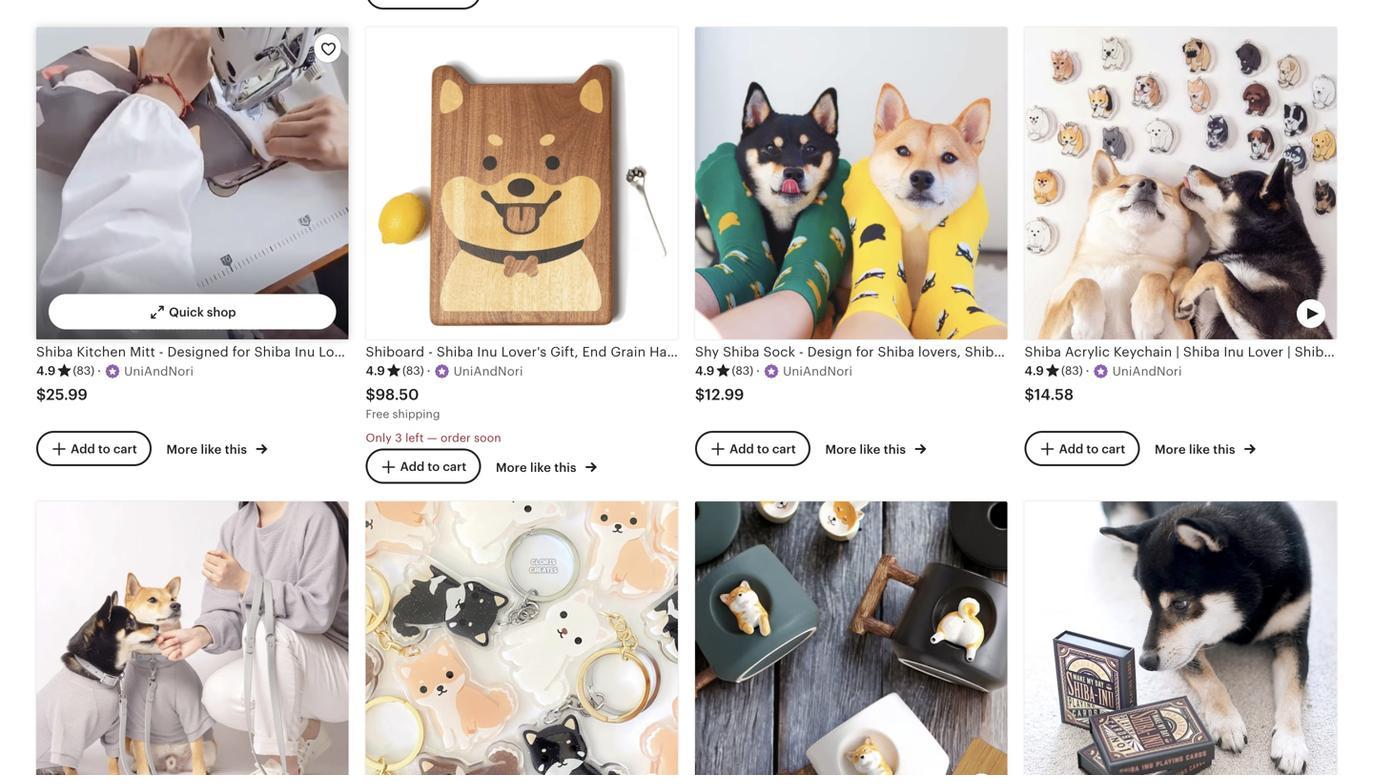 Task type: vqa. For each thing, say whether or not it's contained in the screenshot.
Hosting Gifts: 25%+ Off
no



Task type: locate. For each thing, give the bounding box(es) containing it.
$ 12.99
[[696, 386, 745, 403]]

4 quick shop button from the left
[[1123, 294, 1239, 330]]

4 quick shop from the left
[[1158, 305, 1225, 319]]

shop
[[207, 305, 236, 319], [537, 305, 566, 319], [866, 305, 896, 319], [1196, 305, 1225, 319]]

· for 12.99
[[757, 364, 761, 379]]

add
[[71, 442, 95, 456], [730, 442, 754, 456], [1060, 442, 1084, 456], [400, 460, 425, 474]]

1 quick shop from the left
[[169, 305, 236, 319]]

4 · from the left
[[1086, 364, 1090, 379]]

$ for 14.58
[[1025, 386, 1035, 403]]

1 quick shop button from the left
[[49, 294, 336, 330]]

shiba kitchen mitt - designed for shiba inu lover, quilted funny oven mitt, housewarming, christmas hostess gift, dog mom handmade aprons image
[[36, 27, 349, 339]]

quick shop for 98.50
[[499, 305, 566, 319]]

(83) up 25.99
[[73, 365, 95, 377]]

add for 14.58
[[1060, 442, 1084, 456]]

to for 12.99
[[757, 442, 770, 456]]

4.9 up 98.50
[[366, 364, 385, 379]]

4.9 for 25.99
[[36, 364, 56, 379]]

add down 12.99
[[730, 442, 754, 456]]

add to cart button down 25.99
[[36, 431, 151, 467]]

add down 25.99
[[71, 442, 95, 456]]

25.99
[[46, 386, 88, 403]]

add to cart
[[71, 442, 137, 456], [730, 442, 796, 456], [1060, 442, 1126, 456], [400, 460, 467, 474]]

quick shop for 14.58
[[1158, 305, 1225, 319]]

add down 14.58
[[1060, 442, 1084, 456]]

(83) up 12.99
[[732, 365, 754, 377]]

4.9 up $ 12.99
[[696, 364, 715, 379]]

2 $ from the left
[[366, 386, 376, 403]]

add to cart button for 14.58
[[1025, 431, 1140, 467]]

quick shop button for 25.99
[[49, 294, 336, 330]]

3 (83) from the left
[[732, 365, 754, 377]]

add to cart button down 14.58
[[1025, 431, 1140, 467]]

quick shop button
[[49, 294, 336, 330], [464, 294, 580, 330], [794, 294, 910, 330], [1123, 294, 1239, 330]]

$ inside the $ 98.50 free shipping
[[366, 386, 376, 403]]

3 quick shop from the left
[[828, 305, 896, 319]]

(83) for 14.58
[[1062, 365, 1084, 377]]

quick for 14.58
[[1158, 305, 1193, 319]]

2 quick shop button from the left
[[464, 294, 580, 330]]

more like this for 12.99
[[826, 443, 910, 457]]

2 shop from the left
[[537, 305, 566, 319]]

3 $ from the left
[[696, 386, 705, 403]]

(83) up 98.50
[[403, 365, 424, 377]]

more like this for 25.99
[[166, 443, 250, 457]]

more like this
[[166, 443, 250, 457], [826, 443, 910, 457], [1155, 443, 1239, 457], [496, 461, 580, 475]]

cart for $ 12.99
[[773, 442, 796, 456]]

(83) up 14.58
[[1062, 365, 1084, 377]]

shy shiba sock - design for shiba lovers, shiba inu lover's gift, doge meme sock, happy dog sock, cute shiba inu apparel, dog-themed sock image
[[696, 27, 1008, 339]]

add to cart down 25.99
[[71, 442, 137, 456]]

4.9 up $ 14.58
[[1025, 364, 1045, 379]]

3 quick shop button from the left
[[794, 294, 910, 330]]

1 (83) from the left
[[73, 365, 95, 377]]

this
[[225, 443, 247, 457], [884, 443, 907, 457], [1214, 443, 1236, 457], [555, 461, 577, 475]]

4 (83) from the left
[[1062, 365, 1084, 377]]

like
[[201, 443, 222, 457], [860, 443, 881, 457], [1190, 443, 1211, 457], [530, 461, 551, 475]]

more
[[166, 443, 198, 457], [826, 443, 857, 457], [1155, 443, 1187, 457], [496, 461, 527, 475]]

to for 14.58
[[1087, 442, 1099, 456]]

1st edition - original design shiba inu playing cards  - perfect greetings gift image
[[1025, 502, 1338, 776]]

add to cart down 12.99
[[730, 442, 796, 456]]

1 4.9 from the left
[[36, 364, 56, 379]]

quick for 98.50
[[499, 305, 534, 319]]

shipping
[[393, 408, 440, 421]]

4 4.9 from the left
[[1025, 364, 1045, 379]]

add down the left
[[400, 460, 425, 474]]

(83)
[[73, 365, 95, 377], [403, 365, 424, 377], [732, 365, 754, 377], [1062, 365, 1084, 377]]

2 quick from the left
[[499, 305, 534, 319]]

product video element for 3d shiba inu (japanese breed dog) patterned ceramic coffee & tea mug with lid and spoon, 380ml, nordic tableware, creative breakfast cups 'image'
[[696, 502, 1008, 776]]

more like this link
[[166, 439, 268, 459], [826, 439, 927, 459], [1155, 439, 1256, 459], [496, 457, 597, 477]]

2 (83) from the left
[[403, 365, 424, 377]]

more for 12.99
[[826, 443, 857, 457]]

cart
[[113, 442, 137, 456], [773, 442, 796, 456], [1102, 442, 1126, 456], [443, 460, 467, 474]]

$ for 25.99
[[36, 386, 46, 403]]

$ for 12.99
[[696, 386, 705, 403]]

4 quick from the left
[[1158, 305, 1193, 319]]

·
[[97, 364, 101, 379], [427, 364, 431, 379], [757, 364, 761, 379], [1086, 364, 1090, 379]]

like for 14.58
[[1190, 443, 1211, 457]]

4.9 for 98.50
[[366, 364, 385, 379]]

quick
[[169, 305, 204, 319], [499, 305, 534, 319], [828, 305, 863, 319], [1158, 305, 1193, 319]]

4.9 up $ 25.99
[[36, 364, 56, 379]]

quick shop
[[169, 305, 236, 319], [499, 305, 566, 319], [828, 305, 896, 319], [1158, 305, 1225, 319]]

to
[[98, 442, 110, 456], [757, 442, 770, 456], [1087, 442, 1099, 456], [428, 460, 440, 474]]

$ 14.58
[[1025, 386, 1074, 403]]

1 quick from the left
[[169, 305, 204, 319]]

quick for 25.99
[[169, 305, 204, 319]]

98.50
[[376, 386, 419, 403]]

more for 14.58
[[1155, 443, 1187, 457]]

4 shop from the left
[[1196, 305, 1225, 319]]

add to cart button for 12.99
[[696, 431, 811, 467]]

shop for $ 12.99
[[866, 305, 896, 319]]

2 4.9 from the left
[[366, 364, 385, 379]]

$
[[36, 386, 46, 403], [366, 386, 376, 403], [696, 386, 705, 403], [1025, 386, 1035, 403]]

1 $ from the left
[[36, 386, 46, 403]]

add to cart button
[[36, 431, 151, 467], [696, 431, 811, 467], [1025, 431, 1140, 467], [366, 449, 481, 485]]

4.9 for 14.58
[[1025, 364, 1045, 379]]

product video element
[[36, 27, 349, 339], [1025, 27, 1338, 339], [366, 502, 678, 776], [696, 502, 1008, 776]]

3 · from the left
[[757, 364, 761, 379]]

4.9
[[36, 364, 56, 379], [366, 364, 385, 379], [696, 364, 715, 379], [1025, 364, 1045, 379]]

4 $ from the left
[[1025, 386, 1035, 403]]

to for 25.99
[[98, 442, 110, 456]]

2 quick shop from the left
[[499, 305, 566, 319]]

3 4.9 from the left
[[696, 364, 715, 379]]

3 shop from the left
[[866, 305, 896, 319]]

product video element for shiba inu dog breed acrylic keychain | cartoon kawaii art puppy glitter charm | chibi cute animal lover pet loss memorial gift image
[[366, 502, 678, 776]]

free
[[366, 408, 390, 421]]

1 shop from the left
[[207, 305, 236, 319]]

1 · from the left
[[97, 364, 101, 379]]

like for 25.99
[[201, 443, 222, 457]]

2 · from the left
[[427, 364, 431, 379]]

add to cart button down 12.99
[[696, 431, 811, 467]]

3 quick from the left
[[828, 305, 863, 319]]

add to cart down 14.58
[[1060, 442, 1126, 456]]



Task type: describe. For each thing, give the bounding box(es) containing it.
cart for $ 14.58
[[1102, 442, 1126, 456]]

add to cart down only 3 left — order soon
[[400, 460, 467, 474]]

(83) for 25.99
[[73, 365, 95, 377]]

product video element for shiba acrylic keychain | shiba inu lover | shiba lover's gift | 2-side dog charms | kawaii dog accessories | dog person's gift image
[[1025, 27, 1338, 339]]

$ for 98.50
[[366, 386, 376, 403]]

more for 25.99
[[166, 443, 198, 457]]

add to cart button for 25.99
[[36, 431, 151, 467]]

add for 12.99
[[730, 442, 754, 456]]

· for 14.58
[[1086, 364, 1090, 379]]

shiboard - shiba inu lover's gift, end grain handmade board, kitchen engraved pet cutting boards, gifts for dog lovers, wood barkuterie, image
[[366, 27, 678, 339]]

this for 25.99
[[225, 443, 247, 457]]

more like this for 14.58
[[1155, 443, 1239, 457]]

more like this link for $ 14.58
[[1155, 439, 1256, 459]]

shop for $ 25.99
[[207, 305, 236, 319]]

left
[[406, 432, 424, 445]]

$ 25.99
[[36, 386, 88, 403]]

add to cart for $ 12.99
[[730, 442, 796, 456]]

like for 12.99
[[860, 443, 881, 457]]

14.58
[[1035, 386, 1074, 403]]

more like this link for $ 25.99
[[166, 439, 268, 459]]

quick shop for 25.99
[[169, 305, 236, 319]]

cart for $ 25.99
[[113, 442, 137, 456]]

—
[[427, 432, 438, 445]]

shop for $ 14.58
[[1196, 305, 1225, 319]]

quick shop button for 12.99
[[794, 294, 910, 330]]

3
[[395, 432, 402, 445]]

shiba inu dog breed acrylic keychain | cartoon kawaii art puppy glitter charm | chibi cute animal lover pet loss memorial gift image
[[366, 502, 678, 776]]

· for 25.99
[[97, 364, 101, 379]]

product video element for shiba kitchen mitt - designed for shiba inu lover, quilted funny oven mitt, housewarming, christmas hostess gift, dog mom handmade aprons image
[[36, 27, 349, 339]]

quick for 12.99
[[828, 305, 863, 319]]

quick shop button for 98.50
[[464, 294, 580, 330]]

only
[[366, 432, 392, 445]]

(83) for 98.50
[[403, 365, 424, 377]]

quick shop for 12.99
[[828, 305, 896, 319]]

add to cart button down the left
[[366, 449, 481, 485]]

shiba acrylic keychain | shiba inu lover | shiba lover's gift | 2-side dog charms | kawaii dog accessories | dog person's gift image
[[1025, 27, 1338, 339]]

quick shop button for 14.58
[[1123, 294, 1239, 330]]

only 3 left — order soon
[[366, 432, 502, 445]]

order
[[441, 432, 471, 445]]

soon
[[474, 432, 502, 445]]

3d shiba inu (japanese breed dog) patterned ceramic coffee & tea mug with lid and spoon, 380ml, nordic tableware, creative breakfast cups image
[[696, 502, 1008, 776]]

add for 25.99
[[71, 442, 95, 456]]

add to cart for $ 14.58
[[1060, 442, 1126, 456]]

(83) for 12.99
[[732, 365, 754, 377]]

this for 14.58
[[1214, 443, 1236, 457]]

12.99
[[705, 386, 745, 403]]

$ 98.50 free shipping
[[366, 386, 440, 421]]

walking collar set - gray | uni and nori | water-proof dog collar and leash | easy to clean | matching dog and owner | dog mom's gift image
[[36, 502, 349, 776]]

this for 12.99
[[884, 443, 907, 457]]

4.9 for 12.99
[[696, 364, 715, 379]]

add to cart for $ 25.99
[[71, 442, 137, 456]]

more like this link for $ 12.99
[[826, 439, 927, 459]]

· for 98.50
[[427, 364, 431, 379]]



